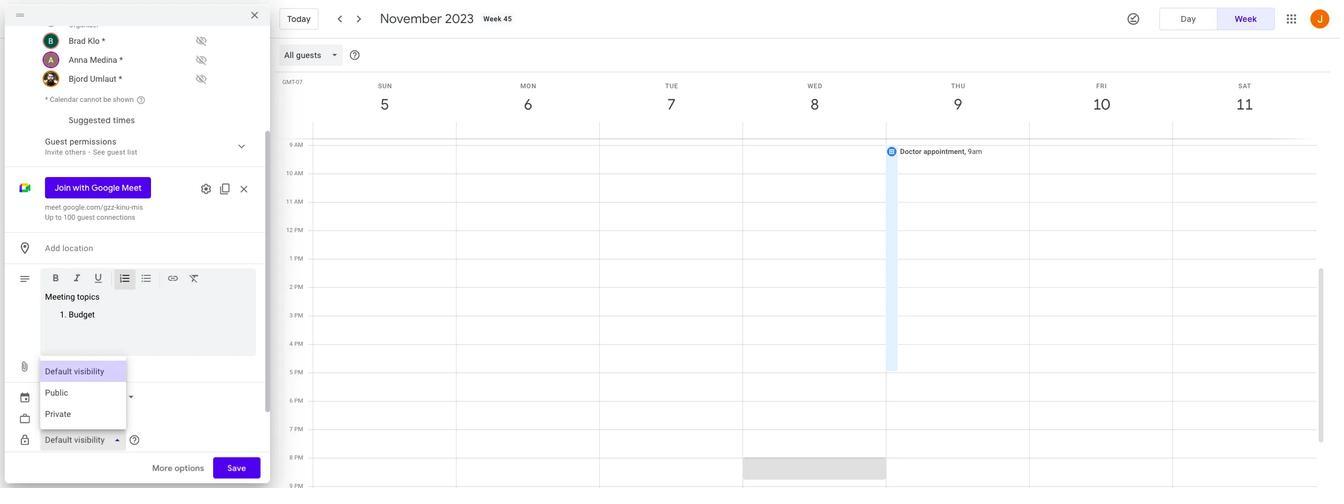 Task type: locate. For each thing, give the bounding box(es) containing it.
8 down wed
[[810, 95, 819, 114]]

7 down 6 pm
[[290, 426, 293, 433]]

tuesday, november 7 element
[[658, 91, 686, 119]]

10
[[1093, 95, 1110, 114], [286, 170, 293, 177]]

* for anna medina *
[[119, 55, 123, 65]]

week left 45
[[484, 15, 502, 23]]

8 down 7 pm
[[290, 454, 293, 461]]

visibility list box
[[40, 356, 126, 430]]

0 vertical spatial 11
[[1236, 95, 1253, 114]]

guest inside 'meet.google.com/gzz-kinu-mis up to 100 guest connections'
[[77, 213, 95, 222]]

week for week
[[1236, 14, 1258, 24]]

am up 12 pm
[[294, 199, 303, 205]]

0 horizontal spatial guest
[[77, 213, 95, 222]]

3 am from the top
[[294, 199, 303, 205]]

with
[[73, 183, 90, 193]]

week 45
[[484, 15, 512, 23]]

am up 10 am
[[294, 142, 303, 148]]

pm right 1
[[294, 255, 303, 262]]

1 vertical spatial add
[[45, 362, 60, 372]]

join
[[55, 183, 71, 193]]

thursday, november 9 element
[[945, 91, 972, 119]]

8 pm from the top
[[294, 426, 303, 433]]

list
[[127, 148, 137, 156]]

pm
[[294, 227, 303, 233], [294, 255, 303, 262], [294, 284, 303, 290], [294, 312, 303, 319], [294, 341, 303, 347], [294, 369, 303, 376], [294, 398, 303, 404], [294, 426, 303, 433], [294, 454, 303, 461]]

0 vertical spatial 7
[[667, 95, 675, 114]]

add inside dropdown button
[[45, 244, 60, 253]]

see
[[93, 148, 105, 156]]

0 vertical spatial 9
[[954, 95, 962, 114]]

5 pm from the top
[[294, 341, 303, 347]]

today
[[287, 14, 311, 24]]

45
[[504, 15, 512, 23]]

insert link image
[[167, 273, 179, 286]]

add left location
[[45, 244, 60, 253]]

0 horizontal spatial week
[[484, 15, 502, 23]]

remove formatting image
[[188, 273, 200, 286]]

0 vertical spatial 10
[[1093, 95, 1110, 114]]

thu
[[952, 82, 966, 90]]

5
[[380, 95, 389, 114], [290, 369, 293, 376]]

1 horizontal spatial 5
[[380, 95, 389, 114]]

10 down fri
[[1093, 95, 1110, 114]]

11 down sat
[[1236, 95, 1253, 114]]

5 down 4
[[290, 369, 293, 376]]

* right 'klo'
[[102, 36, 105, 46]]

7 down tue
[[667, 95, 675, 114]]

pm up 6 pm
[[294, 369, 303, 376]]

gmt-
[[283, 79, 296, 85]]

am for 11 am
[[294, 199, 303, 205]]

0 vertical spatial 6
[[524, 95, 532, 114]]

1 vertical spatial 6
[[290, 398, 293, 404]]

4 pm from the top
[[294, 312, 303, 319]]

1 horizontal spatial 8
[[810, 95, 819, 114]]

11 inside column header
[[1236, 95, 1253, 114]]

add for add attachment
[[45, 362, 60, 372]]

mon
[[521, 82, 537, 90]]

add for add location
[[45, 244, 60, 253]]

bold image
[[50, 273, 62, 286]]

0 horizontal spatial 9
[[290, 142, 293, 148]]

pm for 7 pm
[[294, 426, 303, 433]]

cannot
[[80, 95, 102, 104]]

guest left "list"
[[107, 148, 126, 156]]

9
[[954, 95, 962, 114], [290, 142, 293, 148]]

meet.google.com/gzz-kinu-mis up to 100 guest connections
[[45, 203, 143, 222]]

sun 5
[[378, 82, 393, 114]]

9 up 10 am
[[290, 142, 293, 148]]

fri
[[1097, 82, 1108, 90]]

6 down mon
[[524, 95, 532, 114]]

2 pm from the top
[[294, 255, 303, 262]]

2 am from the top
[[294, 170, 303, 177]]

7 pm from the top
[[294, 398, 303, 404]]

* right umlaut on the left top of page
[[119, 74, 122, 84]]

suggested times button
[[64, 110, 140, 131]]

1 vertical spatial am
[[294, 170, 303, 177]]

option group
[[1160, 8, 1276, 30]]

* inside brad klo tree item
[[102, 36, 105, 46]]

meeting topics
[[45, 292, 100, 302]]

week right day radio
[[1236, 14, 1258, 24]]

add attachment button
[[40, 356, 109, 377]]

pm right 4
[[294, 341, 303, 347]]

italic image
[[71, 273, 83, 286]]

appointment
[[924, 148, 965, 156]]

7
[[667, 95, 675, 114], [290, 426, 293, 433]]

* for brad klo *
[[102, 36, 105, 46]]

guest permissions
[[45, 137, 117, 146]]

calendar color, event color image
[[111, 387, 137, 408]]

brad klo tree item
[[40, 31, 256, 50]]

add location
[[45, 244, 93, 253]]

1 horizontal spatial 11
[[1236, 95, 1253, 114]]

2 add from the top
[[45, 362, 60, 372]]

guest down meet.google.com/gzz-
[[77, 213, 95, 222]]

1 vertical spatial 7
[[290, 426, 293, 433]]

* left calendar
[[45, 95, 48, 104]]

pm for 6 pm
[[294, 398, 303, 404]]

1 horizontal spatial 7
[[667, 95, 675, 114]]

pm for 1 pm
[[294, 255, 303, 262]]

show schedule of anna medina image
[[192, 50, 211, 69]]

add left 'attachment'
[[45, 362, 60, 372]]

week
[[1236, 14, 1258, 24], [484, 15, 502, 23]]

pm down 6 pm
[[294, 426, 303, 433]]

november
[[380, 11, 442, 27]]

3
[[290, 312, 293, 319]]

1 vertical spatial 5
[[290, 369, 293, 376]]

None field
[[280, 44, 348, 66], [40, 430, 131, 451], [280, 44, 348, 66], [40, 430, 131, 451]]

5 inside sun 5
[[380, 95, 389, 114]]

am for 10 am
[[294, 170, 303, 177]]

9 column header
[[886, 72, 1030, 139]]

11 up the 12
[[286, 199, 293, 205]]

1 add from the top
[[45, 244, 60, 253]]

connections
[[97, 213, 135, 222]]

2 vertical spatial am
[[294, 199, 303, 205]]

1 horizontal spatial 6
[[524, 95, 532, 114]]

am down 9 am
[[294, 170, 303, 177]]

week inside option
[[1236, 14, 1258, 24]]

pm right 2
[[294, 284, 303, 290]]

9 down thu
[[954, 95, 962, 114]]

0 vertical spatial add
[[45, 244, 60, 253]]

0 horizontal spatial 11
[[286, 199, 293, 205]]

2 pm
[[290, 284, 303, 290]]

doctor appointment , 9am
[[901, 148, 983, 156]]

* inside bjord umlaut tree item
[[119, 74, 122, 84]]

4 pm
[[290, 341, 303, 347]]

thu 9
[[952, 82, 966, 114]]

jeremy miller
[[45, 393, 97, 402]]

grid
[[275, 39, 1327, 488]]

shown
[[113, 95, 134, 104]]

Week radio
[[1218, 8, 1276, 30]]

1 horizontal spatial 9
[[954, 95, 962, 114]]

pm right '3'
[[294, 312, 303, 319]]

1 horizontal spatial week
[[1236, 14, 1258, 24]]

pm down 7 pm
[[294, 454, 303, 461]]

guests invited to this event. tree
[[40, 7, 256, 88]]

wed 8
[[808, 82, 823, 114]]

saturday, november 11 element
[[1232, 91, 1259, 119]]

location
[[62, 244, 93, 253]]

2023
[[445, 11, 474, 27]]

guest
[[107, 148, 126, 156], [77, 213, 95, 222]]

1 vertical spatial guest
[[77, 213, 95, 222]]

up
[[45, 213, 54, 222]]

sat
[[1239, 82, 1252, 90]]

fri 10
[[1093, 82, 1110, 114]]

mis
[[132, 203, 143, 212]]

be
[[103, 95, 111, 104]]

monday, november 6 element
[[515, 91, 542, 119]]

add location button
[[40, 238, 256, 259]]

1 am from the top
[[294, 142, 303, 148]]

miller
[[75, 393, 97, 402]]

default visibility option
[[40, 361, 126, 382]]

sunday, november 5 element
[[372, 91, 399, 119]]

07
[[296, 79, 303, 85]]

others
[[65, 148, 86, 156]]

7 pm
[[290, 426, 303, 433]]

,
[[965, 148, 967, 156]]

1 horizontal spatial 10
[[1093, 95, 1110, 114]]

november 2023
[[380, 11, 474, 27]]

11 column header
[[1173, 72, 1317, 139]]

add
[[45, 244, 60, 253], [45, 362, 60, 372]]

0 vertical spatial 8
[[810, 95, 819, 114]]

sun
[[378, 82, 393, 90]]

meet
[[122, 183, 142, 193]]

* for bjord umlaut *
[[119, 74, 122, 84]]

add inside button
[[45, 362, 60, 372]]

10 up 11 am
[[286, 170, 293, 177]]

kinu-
[[116, 203, 132, 212]]

1 vertical spatial 9
[[290, 142, 293, 148]]

0 horizontal spatial 8
[[290, 454, 293, 461]]

0 vertical spatial 5
[[380, 95, 389, 114]]

0 horizontal spatial 10
[[286, 170, 293, 177]]

1 horizontal spatial guest
[[107, 148, 126, 156]]

5 down 'sun'
[[380, 95, 389, 114]]

pm for 4 pm
[[294, 341, 303, 347]]

pm right the 12
[[294, 227, 303, 233]]

* inside the anna medina tree item
[[119, 55, 123, 65]]

pm down 5 pm
[[294, 398, 303, 404]]

3 pm from the top
[[294, 284, 303, 290]]

11
[[1236, 95, 1253, 114], [286, 199, 293, 205]]

9 pm from the top
[[294, 454, 303, 461]]

6 down 5 pm
[[290, 398, 293, 404]]

budget
[[69, 310, 95, 319]]

1 pm from the top
[[294, 227, 303, 233]]

6
[[524, 95, 532, 114], [290, 398, 293, 404]]

medina
[[90, 55, 117, 65]]

meeting
[[45, 292, 75, 302]]

1 vertical spatial 10
[[286, 170, 293, 177]]

* right the medina
[[119, 55, 123, 65]]

0 vertical spatial am
[[294, 142, 303, 148]]

permissions
[[70, 137, 117, 146]]

10 column header
[[1030, 72, 1174, 139]]

6 pm from the top
[[294, 369, 303, 376]]

organizer
[[69, 21, 99, 29]]



Task type: vqa. For each thing, say whether or not it's contained in the screenshot.
mis
yes



Task type: describe. For each thing, give the bounding box(es) containing it.
10 inside column header
[[1093, 95, 1110, 114]]

5 column header
[[313, 72, 457, 139]]

wed
[[808, 82, 823, 90]]

jeremy
[[45, 393, 73, 402]]

private option
[[40, 404, 126, 425]]

7 inside tue 7
[[667, 95, 675, 114]]

friday, november 10 element
[[1089, 91, 1116, 119]]

today button
[[280, 5, 319, 33]]

2
[[290, 284, 293, 290]]

anna
[[69, 55, 88, 65]]

bjord umlaut tree item
[[40, 69, 256, 88]]

12 pm
[[286, 227, 303, 233]]

calendar
[[50, 95, 78, 104]]

9 inside thu 9
[[954, 95, 962, 114]]

attachment
[[62, 362, 104, 372]]

brad klo *
[[69, 36, 105, 46]]

4
[[290, 341, 293, 347]]

6 pm
[[290, 398, 303, 404]]

12
[[286, 227, 293, 233]]

klo
[[88, 36, 100, 46]]

am for 9 am
[[294, 142, 303, 148]]

Day radio
[[1160, 8, 1218, 30]]

show schedule of bjord umlaut image
[[192, 69, 211, 88]]

jeremy miller, organizer tree item
[[40, 7, 256, 31]]

join with google meet
[[55, 183, 142, 193]]

* calendar cannot be shown
[[45, 95, 134, 104]]

suggested
[[69, 115, 111, 126]]

pm for 5 pm
[[294, 369, 303, 376]]

Description text field
[[45, 292, 251, 351]]

underline image
[[92, 273, 104, 286]]

guest
[[45, 137, 67, 146]]

1 pm
[[290, 255, 303, 262]]

times
[[113, 115, 135, 126]]

pm for 12 pm
[[294, 227, 303, 233]]

1
[[290, 255, 293, 262]]

public option
[[40, 382, 126, 404]]

6 inside mon 6
[[524, 95, 532, 114]]

topics
[[77, 292, 100, 302]]

brad
[[69, 36, 86, 46]]

bjord umlaut *
[[69, 74, 122, 84]]

bulleted list image
[[140, 273, 152, 286]]

gmt-07
[[283, 79, 303, 85]]

suggested times
[[69, 115, 135, 126]]

5 pm
[[290, 369, 303, 376]]

0 vertical spatial guest
[[107, 148, 126, 156]]

8 column header
[[743, 72, 887, 139]]

join with google meet link
[[45, 177, 151, 199]]

day
[[1182, 14, 1197, 24]]

bjord
[[69, 74, 88, 84]]

1 vertical spatial 8
[[290, 454, 293, 461]]

show schedule of brad klo image
[[192, 31, 211, 50]]

1 vertical spatial 11
[[286, 199, 293, 205]]

invite
[[45, 148, 63, 156]]

add attachment
[[45, 362, 104, 372]]

10 am
[[286, 170, 303, 177]]

week for week 45
[[484, 15, 502, 23]]

0 horizontal spatial 7
[[290, 426, 293, 433]]

100
[[63, 213, 75, 222]]

pm for 8 pm
[[294, 454, 303, 461]]

6 column header
[[456, 72, 600, 139]]

8 inside wed 8
[[810, 95, 819, 114]]

see guest list
[[93, 148, 137, 156]]

sat 11
[[1236, 82, 1253, 114]]

grid containing 5
[[275, 39, 1327, 488]]

formatting options toolbar
[[40, 268, 256, 293]]

mon 6
[[521, 82, 537, 114]]

numbered list image
[[119, 273, 131, 286]]

8 pm
[[290, 454, 303, 461]]

pm for 3 pm
[[294, 312, 303, 319]]

google
[[91, 183, 120, 193]]

tue 7
[[666, 82, 679, 114]]

0 horizontal spatial 5
[[290, 369, 293, 376]]

wednesday, november 8 element
[[802, 91, 829, 119]]

0 horizontal spatial 6
[[290, 398, 293, 404]]

9am
[[969, 148, 983, 156]]

umlaut
[[90, 74, 117, 84]]

invite others
[[45, 148, 86, 156]]

to
[[55, 213, 62, 222]]

3 pm
[[290, 312, 303, 319]]

7 column header
[[600, 72, 744, 139]]

pm for 2 pm
[[294, 284, 303, 290]]

option group containing day
[[1160, 8, 1276, 30]]

9 am
[[290, 142, 303, 148]]

anna medina tree item
[[40, 50, 256, 69]]

tue
[[666, 82, 679, 90]]

doctor
[[901, 148, 922, 156]]

meet.google.com/gzz-
[[45, 203, 116, 212]]

11 am
[[286, 199, 303, 205]]



